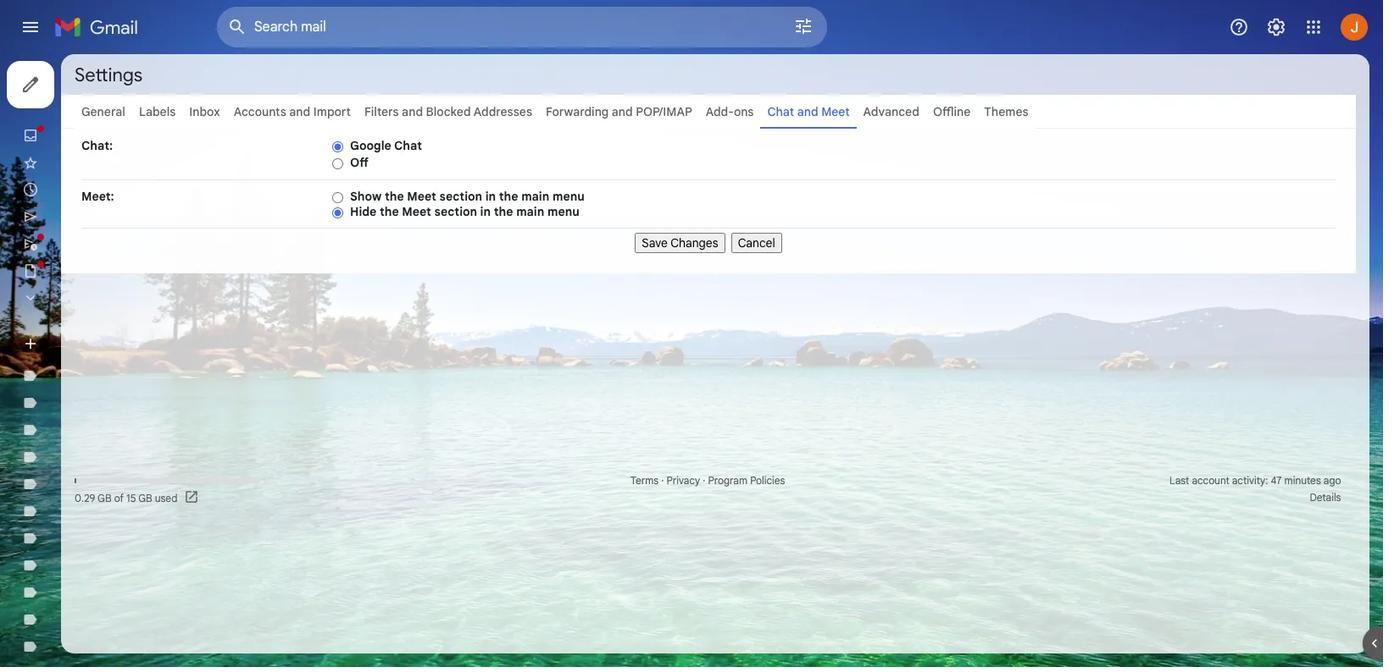 Task type: describe. For each thing, give the bounding box(es) containing it.
1 gb from the left
[[98, 492, 112, 505]]

Search mail text field
[[254, 19, 746, 36]]

Off radio
[[332, 157, 343, 170]]

Show the Meet section in the main menu radio
[[332, 191, 343, 204]]

labels link
[[139, 104, 176, 120]]

advanced link
[[863, 104, 920, 120]]

and for accounts
[[289, 104, 310, 120]]

in for hide the meet section in the main menu
[[480, 204, 491, 220]]

labels
[[139, 104, 176, 120]]

section for hide
[[434, 204, 477, 220]]

general link
[[81, 104, 125, 120]]

offline link
[[933, 104, 971, 120]]

filters and blocked addresses
[[364, 104, 532, 120]]

footer containing terms
[[61, 473, 1356, 507]]

activity:
[[1232, 475, 1268, 487]]

meet:
[[81, 189, 114, 204]]

accounts and import link
[[234, 104, 351, 120]]

accounts and import
[[234, 104, 351, 120]]

save
[[642, 236, 668, 251]]

privacy
[[667, 475, 700, 487]]

Google Chat radio
[[332, 141, 343, 153]]

last
[[1170, 475, 1189, 487]]

hide the meet section in the main menu
[[350, 204, 580, 220]]

2 gb from the left
[[138, 492, 152, 505]]

changes
[[671, 236, 718, 251]]

off
[[350, 155, 369, 170]]

settings
[[75, 63, 142, 86]]

add-ons link
[[706, 104, 754, 120]]

navigation containing save changes
[[81, 229, 1336, 253]]

addresses
[[474, 104, 532, 120]]

terms · privacy · program policies
[[631, 475, 785, 487]]

ons
[[734, 104, 754, 120]]

account
[[1192, 475, 1230, 487]]

menu for hide the meet section in the main menu
[[547, 204, 580, 220]]

cancel button
[[731, 233, 782, 253]]

google
[[350, 138, 391, 153]]

inbox
[[189, 104, 220, 120]]

2 · from the left
[[703, 475, 705, 487]]

save changes
[[642, 236, 718, 251]]

forwarding and pop/imap
[[546, 104, 692, 120]]

0.29 gb of 15 gb used
[[75, 492, 177, 505]]

chat and meet
[[767, 104, 850, 120]]

meet for hide
[[402, 204, 431, 220]]

of
[[114, 492, 124, 505]]



Task type: locate. For each thing, give the bounding box(es) containing it.
and right filters
[[402, 104, 423, 120]]

in for show the meet section in the main menu
[[485, 189, 496, 204]]

last account activity: 47 minutes ago details
[[1170, 475, 1341, 504]]

blocked
[[426, 104, 471, 120]]

None search field
[[217, 7, 827, 47]]

·
[[661, 475, 664, 487], [703, 475, 705, 487]]

3 and from the left
[[612, 104, 633, 120]]

main for hide the meet section in the main menu
[[516, 204, 544, 220]]

filters
[[364, 104, 399, 120]]

minutes
[[1285, 475, 1321, 487]]

terms link
[[631, 475, 659, 487]]

used
[[155, 492, 177, 505]]

4 and from the left
[[797, 104, 818, 120]]

ago
[[1324, 475, 1341, 487]]

program
[[708, 475, 748, 487]]

search mail image
[[222, 12, 253, 42]]

0 vertical spatial chat
[[767, 104, 794, 120]]

chat
[[767, 104, 794, 120], [394, 138, 422, 153]]

47
[[1271, 475, 1282, 487]]

1 and from the left
[[289, 104, 310, 120]]

main
[[521, 189, 549, 204], [516, 204, 544, 220]]

and for chat
[[797, 104, 818, 120]]

privacy link
[[667, 475, 700, 487]]

section
[[439, 189, 482, 204], [434, 204, 477, 220]]

program policies link
[[708, 475, 785, 487]]

policies
[[750, 475, 785, 487]]

1 horizontal spatial ·
[[703, 475, 705, 487]]

menu for show the meet section in the main menu
[[553, 189, 585, 204]]

1 · from the left
[[661, 475, 664, 487]]

settings image
[[1266, 17, 1287, 37]]

details
[[1310, 492, 1341, 504]]

1 horizontal spatial gb
[[138, 492, 152, 505]]

2 and from the left
[[402, 104, 423, 120]]

footer
[[61, 473, 1356, 507]]

gb
[[98, 492, 112, 505], [138, 492, 152, 505]]

google chat
[[350, 138, 422, 153]]

advanced
[[863, 104, 920, 120]]

meet
[[821, 104, 850, 120], [407, 189, 436, 204], [402, 204, 431, 220]]

0 horizontal spatial ·
[[661, 475, 664, 487]]

show
[[350, 189, 382, 204]]

offline
[[933, 104, 971, 120]]

cancel
[[738, 236, 775, 251]]

chat:
[[81, 138, 113, 153]]

details link
[[1310, 492, 1341, 504]]

meet for chat
[[821, 104, 850, 120]]

chat and meet link
[[767, 104, 850, 120]]

· right privacy link
[[703, 475, 705, 487]]

follow link to manage storage image
[[184, 490, 201, 507]]

15
[[126, 492, 136, 505]]

gmail image
[[54, 10, 147, 44]]

main for show the meet section in the main menu
[[521, 189, 549, 204]]

pop/imap
[[636, 104, 692, 120]]

themes
[[984, 104, 1029, 120]]

Hide the Meet section in the main menu radio
[[332, 207, 343, 219]]

inbox link
[[189, 104, 220, 120]]

themes link
[[984, 104, 1029, 120]]

and left import
[[289, 104, 310, 120]]

chat right ons
[[767, 104, 794, 120]]

0.29
[[75, 492, 95, 505]]

navigation
[[0, 54, 203, 668], [81, 229, 1336, 253]]

add-
[[706, 104, 734, 120]]

0 horizontal spatial chat
[[394, 138, 422, 153]]

forwarding and pop/imap link
[[546, 104, 692, 120]]

hide
[[350, 204, 377, 220]]

meet for show
[[407, 189, 436, 204]]

chat right google
[[394, 138, 422, 153]]

menu
[[553, 189, 585, 204], [547, 204, 580, 220]]

· right terms link
[[661, 475, 664, 487]]

save changes button
[[635, 233, 725, 253]]

advanced search options image
[[787, 9, 820, 43]]

and for filters
[[402, 104, 423, 120]]

forwarding
[[546, 104, 609, 120]]

0 horizontal spatial gb
[[98, 492, 112, 505]]

filters and blocked addresses link
[[364, 104, 532, 120]]

1 horizontal spatial chat
[[767, 104, 794, 120]]

and left "pop/imap"
[[612, 104, 633, 120]]

in
[[485, 189, 496, 204], [480, 204, 491, 220]]

gb left of
[[98, 492, 112, 505]]

1 vertical spatial chat
[[394, 138, 422, 153]]

terms
[[631, 475, 659, 487]]

and for forwarding
[[612, 104, 633, 120]]

add-ons
[[706, 104, 754, 120]]

and right ons
[[797, 104, 818, 120]]

general
[[81, 104, 125, 120]]

accounts
[[234, 104, 286, 120]]

gb right the 15
[[138, 492, 152, 505]]

section for show
[[439, 189, 482, 204]]

support image
[[1229, 17, 1249, 37]]

import
[[313, 104, 351, 120]]

and
[[289, 104, 310, 120], [402, 104, 423, 120], [612, 104, 633, 120], [797, 104, 818, 120]]

show the meet section in the main menu
[[350, 189, 585, 204]]

main menu image
[[20, 17, 41, 37]]

the
[[385, 189, 404, 204], [499, 189, 518, 204], [380, 204, 399, 220], [494, 204, 513, 220]]



Task type: vqa. For each thing, say whether or not it's contained in the screenshot.
3rd row from the top
no



